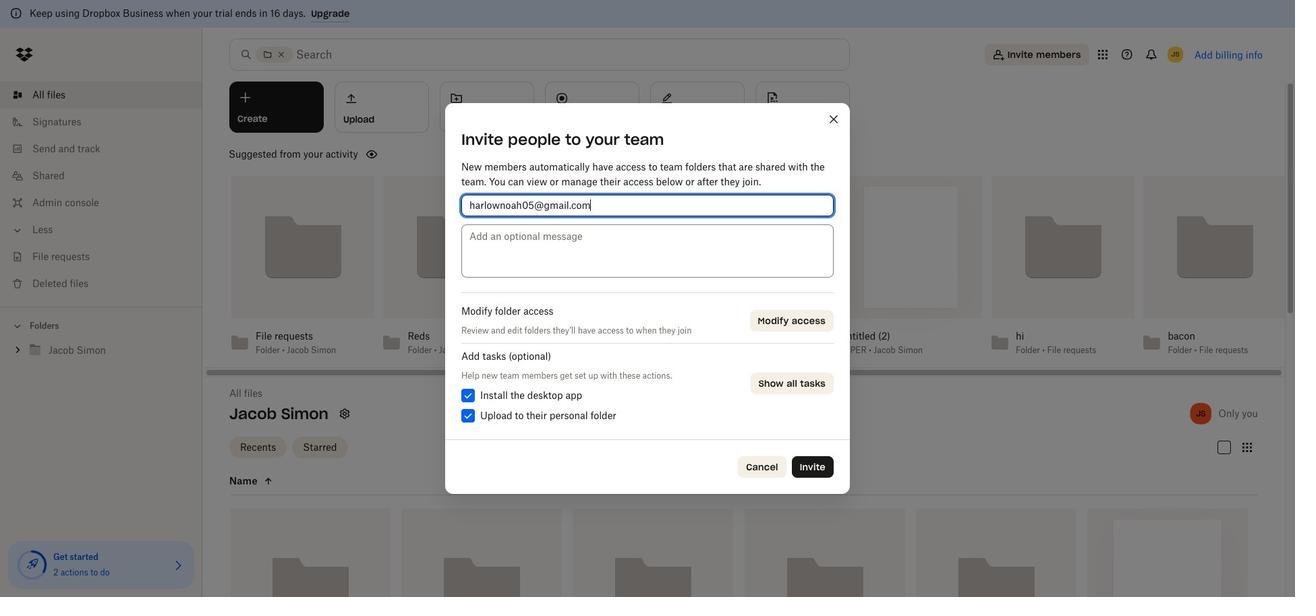 Task type: locate. For each thing, give the bounding box(es) containing it.
dialog
[[445, 103, 850, 494]]

folder, reds row
[[744, 509, 905, 598]]

folder, send and track row
[[916, 509, 1077, 598]]

alert
[[0, 0, 1295, 28]]

file, _ getting started with dropbox paper.paper row
[[1087, 509, 1248, 598]]

list
[[0, 74, 202, 307]]

list item
[[0, 82, 202, 109]]



Task type: describe. For each thing, give the bounding box(es) containing it.
Add an optional message text field
[[461, 225, 834, 278]]

folder, father's day row
[[230, 509, 391, 598]]

dropbox image
[[11, 41, 38, 68]]

Add emails text field
[[470, 198, 826, 213]]

folder, file requests row
[[402, 509, 562, 598]]

folder, mother's day row
[[573, 509, 734, 598]]

less image
[[11, 224, 24, 237]]



Task type: vqa. For each thing, say whether or not it's contained in the screenshot.
'my'
no



